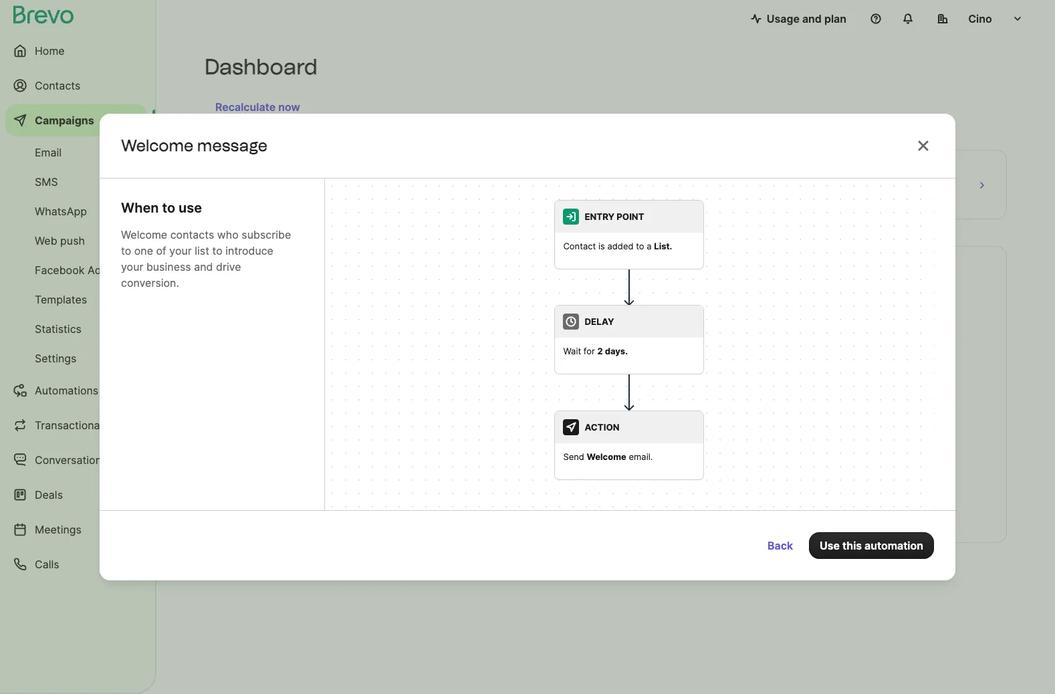 Task type: vqa. For each thing, say whether or not it's contained in the screenshot.
Welcome
yes



Task type: describe. For each thing, give the bounding box(es) containing it.
and inside welcome contacts who subscribe to one of your list to introduce your business and drive conversion.
[[194, 260, 213, 274]]

usage
[[767, 12, 800, 25]]

contacts
[[170, 228, 214, 242]]

to right added
[[636, 241, 645, 252]]

one
[[134, 244, 153, 258]]

campaigns
[[35, 114, 94, 127]]

email
[[35, 146, 62, 159]]

and inside the usage and plan "button"
[[803, 12, 822, 25]]

automations link
[[5, 375, 147, 407]]

templates
[[35, 293, 87, 306]]

not
[[541, 462, 563, 478]]

list.
[[654, 241, 673, 252]]

dashboard
[[205, 54, 318, 80]]

have
[[507, 462, 538, 478]]

wait
[[564, 346, 582, 357]]

home link
[[5, 35, 147, 67]]

calls link
[[5, 549, 147, 581]]

when to use
[[121, 200, 202, 216]]

deals
[[35, 488, 63, 502]]

conversion.
[[121, 276, 179, 290]]

welcome contacts who subscribe to one of your list to introduce your business and drive conversion.
[[121, 228, 291, 290]]

contact
[[564, 241, 596, 252]]

is
[[599, 241, 605, 252]]

yet
[[712, 462, 733, 478]]

introduce
[[226, 244, 274, 258]]

transactional
[[35, 419, 103, 432]]

on
[[502, 496, 515, 509]]

to left the use
[[162, 200, 175, 216]]

meetings
[[35, 523, 82, 537]]

cino
[[969, 12, 993, 25]]

web push link
[[5, 227, 147, 254]]

conversations link
[[5, 444, 147, 476]]

transactional link
[[5, 409, 147, 442]]

deals link
[[5, 479, 147, 511]]

you
[[479, 462, 504, 478]]

recalculate now
[[215, 100, 300, 114]]

for
[[584, 346, 595, 357]]

push
[[60, 234, 85, 248]]

you have not created any campaign yet
[[479, 462, 733, 478]]

point
[[617, 211, 645, 222]]

plan
[[825, 12, 847, 25]]

1 0 from the left
[[422, 189, 432, 208]]

the
[[637, 496, 653, 509]]

use this automation
[[820, 539, 924, 553]]

welcome message
[[121, 136, 268, 155]]

subscribe
[[242, 228, 291, 242]]

2 0 from the left
[[628, 189, 638, 208]]

delay
[[585, 317, 615, 327]]

"create
[[518, 496, 556, 509]]

2 vertical spatial welcome
[[587, 451, 627, 462]]

statistics link
[[5, 316, 147, 343]]

whatsapp
[[35, 205, 87, 218]]

back
[[768, 539, 794, 553]]

web
[[35, 234, 57, 248]]

statistics
[[35, 322, 82, 336]]

1 0% from the left
[[448, 193, 462, 204]]

facebook ads
[[35, 264, 107, 277]]

automation
[[865, 539, 924, 553]]

contacts link
[[5, 70, 147, 102]]

cino button
[[927, 5, 1034, 32]]

home
[[35, 44, 65, 58]]

added
[[608, 241, 634, 252]]

this
[[843, 539, 862, 553]]

entry
[[585, 211, 615, 222]]

of
[[156, 244, 166, 258]]



Task type: locate. For each thing, give the bounding box(es) containing it.
0 vertical spatial and
[[803, 12, 822, 25]]

created
[[566, 462, 616, 478]]

business
[[146, 260, 191, 274]]

calls
[[35, 558, 59, 571]]

2 0% from the left
[[654, 193, 668, 204]]

when
[[121, 200, 159, 216]]

days.
[[605, 346, 628, 357]]

right
[[676, 496, 699, 509]]

click on "create a campaign" in the top right corner.
[[475, 496, 737, 509]]

drive
[[216, 260, 241, 274]]

1 horizontal spatial 0
[[628, 189, 638, 208]]

facebook
[[35, 264, 85, 277]]

welcome for welcome message
[[121, 136, 194, 155]]

and down list
[[194, 260, 213, 274]]

welcome up when to use
[[121, 136, 194, 155]]

1 vertical spatial welcome
[[121, 228, 167, 242]]

settings link
[[5, 345, 147, 372]]

in
[[625, 496, 634, 509]]

0 vertical spatial your
[[169, 244, 192, 258]]

top
[[656, 496, 673, 509]]

to
[[162, 200, 175, 216], [636, 241, 645, 252], [121, 244, 131, 258], [212, 244, 223, 258]]

facebook ads link
[[5, 257, 147, 284]]

0 horizontal spatial and
[[194, 260, 213, 274]]

campaigns link
[[5, 104, 147, 136]]

click
[[475, 496, 499, 509]]

conversations
[[35, 454, 107, 467]]

settings
[[35, 352, 77, 365]]

corner.
[[702, 496, 737, 509]]

use this automation button
[[810, 533, 935, 559]]

meetings link
[[5, 514, 147, 546]]

any
[[619, 462, 642, 478]]

welcome inside welcome contacts who subscribe to one of your list to introduce your business and drive conversion.
[[121, 228, 167, 242]]

to right list
[[212, 244, 223, 258]]

send welcome email.
[[564, 451, 653, 462]]

a
[[647, 241, 652, 252], [559, 496, 565, 509]]

back button
[[757, 533, 804, 559]]

welcome for welcome contacts who subscribe to one of your list to introduce your business and drive conversion.
[[121, 228, 167, 242]]

0 horizontal spatial a
[[559, 496, 565, 509]]

web push
[[35, 234, 85, 248]]

left___rvooi image
[[126, 265, 136, 276]]

1 vertical spatial and
[[194, 260, 213, 274]]

message
[[197, 136, 268, 155]]

2 horizontal spatial 0%
[[860, 193, 874, 204]]

contact is added to a list.
[[564, 241, 673, 252]]

usage and plan button
[[740, 5, 858, 32]]

1 horizontal spatial and
[[803, 12, 822, 25]]

0 vertical spatial a
[[647, 241, 652, 252]]

now
[[278, 100, 300, 114]]

use
[[820, 539, 840, 553]]

3 0 from the left
[[834, 189, 844, 208]]

recalculate now button
[[210, 96, 306, 118]]

whatsapp link
[[5, 198, 147, 225]]

3 0% from the left
[[860, 193, 874, 204]]

to left one
[[121, 244, 131, 258]]

1 horizontal spatial your
[[169, 244, 192, 258]]

1 horizontal spatial 0%
[[654, 193, 668, 204]]

use
[[179, 200, 202, 216]]

and
[[803, 12, 822, 25], [194, 260, 213, 274]]

entry point
[[585, 211, 645, 222]]

automations
[[35, 384, 98, 397]]

1 horizontal spatial a
[[647, 241, 652, 252]]

wait for 2 days.
[[564, 346, 628, 357]]

who
[[217, 228, 239, 242]]

a left list.
[[647, 241, 652, 252]]

1 vertical spatial a
[[559, 496, 565, 509]]

your
[[169, 244, 192, 258], [121, 260, 143, 274]]

ads
[[88, 264, 107, 277]]

contacts
[[35, 79, 81, 92]]

your down one
[[121, 260, 143, 274]]

2 horizontal spatial 0
[[834, 189, 844, 208]]

list
[[195, 244, 209, 258]]

0 vertical spatial welcome
[[121, 136, 194, 155]]

usage and plan
[[767, 12, 847, 25]]

0 horizontal spatial your
[[121, 260, 143, 274]]

and left plan
[[803, 12, 822, 25]]

campaign"
[[568, 496, 622, 509]]

0 horizontal spatial 0%
[[448, 193, 462, 204]]

0 horizontal spatial 0
[[422, 189, 432, 208]]

0
[[422, 189, 432, 208], [628, 189, 638, 208], [834, 189, 844, 208]]

action
[[585, 422, 620, 433]]

sms
[[35, 175, 58, 189]]

send
[[564, 451, 585, 462]]

1 vertical spatial your
[[121, 260, 143, 274]]

email.
[[629, 451, 653, 462]]

welcome up you have not created any campaign yet
[[587, 451, 627, 462]]

templates link
[[5, 286, 147, 313]]

welcome up one
[[121, 228, 167, 242]]

email link
[[5, 139, 147, 166]]

your right of
[[169, 244, 192, 258]]

2
[[598, 346, 603, 357]]

recalculate
[[215, 100, 276, 114]]

campaign
[[646, 462, 709, 478]]

sms link
[[5, 169, 147, 195]]

a right "create
[[559, 496, 565, 509]]

welcome
[[121, 136, 194, 155], [121, 228, 167, 242], [587, 451, 627, 462]]



